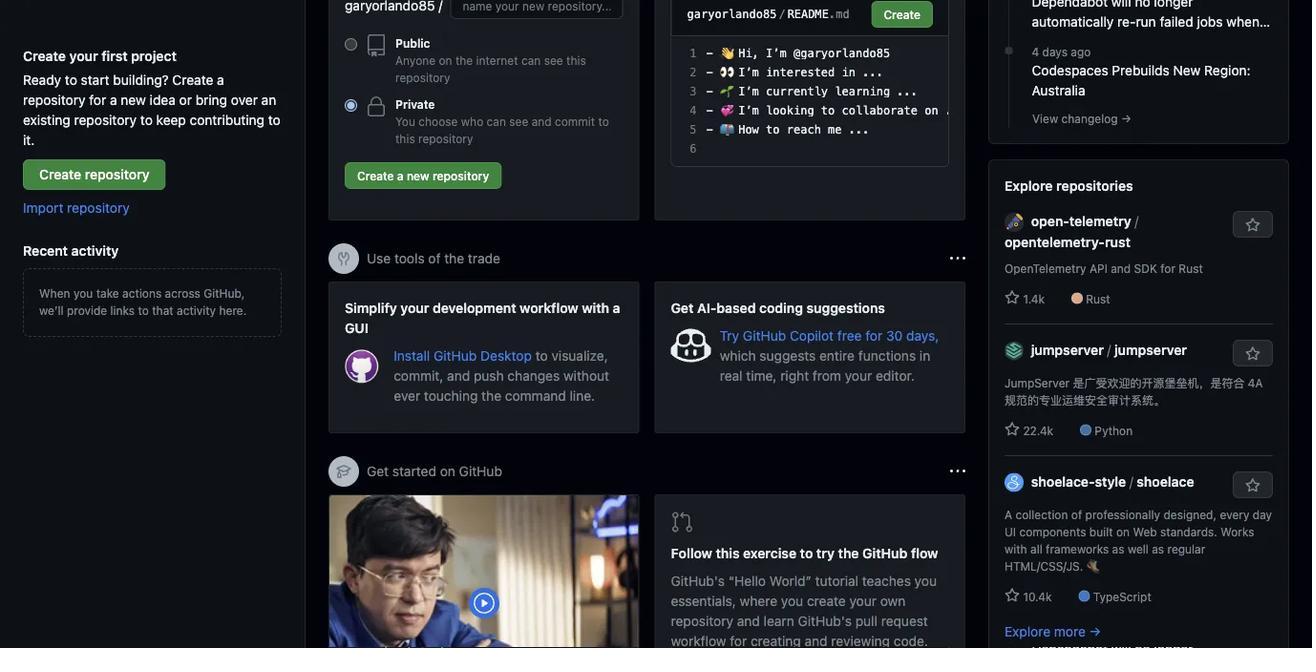 Task type: describe. For each thing, give the bounding box(es) containing it.
create for create your first project ready to start building? create a repository for a new idea or bring over an existing repository to keep contributing to it.
[[23, 48, 66, 64]]

github,
[[204, 286, 245, 300]]

jumpserver
[[1005, 376, 1070, 389]]

to inside when you take actions across github, we'll provide links to that activity here.
[[138, 304, 149, 317]]

follow
[[671, 546, 712, 562]]

package
[[1032, 33, 1084, 49]]

run
[[1136, 13, 1156, 29]]

1.4k
[[1020, 292, 1045, 305]]

try
[[816, 546, 835, 562]]

github inside try the github flow element
[[862, 546, 908, 562]]

workflow inside the simplify your development workflow with a gui
[[520, 300, 578, 316]]

opentelemetry
[[1005, 261, 1086, 275]]

0 vertical spatial activity
[[71, 243, 119, 258]]

to up me
[[821, 104, 835, 117]]

repository inside the "private you choose who can see and commit to this repository"
[[418, 132, 473, 145]]

commit
[[555, 115, 595, 128]]

🥾
[[1086, 559, 1098, 573]]

real
[[720, 368, 743, 383]]

gui
[[345, 320, 368, 336]]

telemetry
[[1069, 213, 1131, 229]]

currently
[[766, 85, 828, 98]]

create your first project ready to start building? create a repository for a new idea or bring over an existing repository to keep contributing to it.
[[23, 48, 280, 148]]

commit,
[[394, 368, 443, 383]]

💞️
[[720, 104, 731, 117]]

internet
[[476, 53, 518, 67]]

explore repositories
[[1005, 178, 1133, 193]]

tutorial
[[815, 573, 859, 589]]

this inside the "private you choose who can see and commit to this repository"
[[395, 132, 415, 145]]

recent activity
[[23, 243, 119, 258]]

repository up existing at the top left of page
[[23, 92, 85, 107]]

play image
[[472, 592, 495, 615]]

for inside github's "hello world" tutorial teaches you essentials, where you create your own repository and learn github's pull request workflow for creating and reviewing code.
[[730, 634, 747, 648]]

how
[[738, 123, 759, 137]]

star this repository image for jumpserver / jumpserver
[[1245, 346, 1261, 362]]

1
[[690, 47, 697, 60]]

activity inside when you take actions across github, we'll provide links to that activity here.
[[177, 304, 216, 317]]

here.
[[219, 304, 247, 317]]

and down where
[[737, 614, 760, 629]]

workflow inside github's "hello world" tutorial teaches you essentials, where you create your own repository and learn github's pull request workflow for creating and reviewing code.
[[671, 634, 726, 648]]

codespaces prebuilds new region: australia link
[[1032, 60, 1273, 100]]

collaborate
[[842, 104, 918, 117]]

try the github flow element
[[655, 495, 965, 648]]

a up bring
[[217, 72, 224, 87]]

and inside the "private you choose who can see and commit to this repository"
[[532, 115, 552, 128]]

day
[[1253, 508, 1272, 521]]

i'm right 🌱
[[738, 85, 759, 98]]

your inside the simplify your development workflow with a gui
[[400, 300, 429, 316]]

days,
[[906, 328, 939, 343]]

github's "hello world" tutorial teaches you essentials, where you create your own repository and learn github's pull request workflow for creating and reviewing code.
[[671, 573, 937, 648]]

4 - from the top
[[706, 104, 713, 117]]

"hello
[[728, 573, 766, 589]]

@shoelace-style profile image
[[1005, 473, 1024, 492]]

1 as from the left
[[1112, 542, 1124, 556]]

on inside 1 - 👋 hi, i'm @garyorlando85 2 - 👀 i'm interested in ... 3 - 🌱 i'm currently learning ... 4 - 💞️ i'm looking to collaborate on ... 5 - 📫 how to reach me ... 6
[[925, 104, 938, 117]]

explore more → link
[[1005, 623, 1101, 639]]

to down an
[[268, 112, 280, 127]]

built
[[1089, 525, 1113, 538]]

free
[[837, 328, 862, 343]]

1 jumpserver from the left
[[1031, 342, 1104, 357]]

ever
[[394, 388, 420, 403]]

dot fill image
[[1001, 43, 1017, 58]]

create a new repository element
[[345, 0, 623, 197]]

2 - from the top
[[706, 66, 713, 79]]

a down "building?"
[[110, 92, 117, 107]]

reach
[[787, 123, 821, 137]]

html/css/js.
[[1005, 559, 1083, 573]]

create a new repository button
[[345, 162, 502, 189]]

command
[[505, 388, 566, 403]]

a
[[1005, 508, 1012, 521]]

on inside public anyone on the internet can see this repository
[[439, 53, 452, 67]]

and inside to visualize, commit, and push changes without ever touching the command line.
[[447, 368, 470, 383]]

Repository name text field
[[450, 0, 623, 19]]

repositories
[[1056, 178, 1133, 193]]

mortar board image
[[336, 464, 351, 479]]

all
[[1030, 542, 1043, 556]]

your inside github's "hello world" tutorial teaches you essentials, where you create your own repository and learn github's pull request workflow for creating and reviewing code.
[[849, 594, 877, 609]]

use
[[367, 251, 391, 266]]

star this repository image for open-telemetry / opentelemetry-rust
[[1245, 218, 1261, 233]]

changes inside to visualize, commit, and push changes without ever touching the command line.
[[508, 368, 560, 383]]

regular
[[1167, 542, 1205, 556]]

visualize,
[[551, 348, 608, 363]]

touching
[[424, 388, 478, 403]]

explore for explore repositories
[[1005, 178, 1053, 193]]

open-telemetry / opentelemetry-rust
[[1005, 213, 1139, 250]]

when you take actions across github, we'll provide links to that activity here.
[[39, 286, 247, 317]]

use tools of the trade
[[367, 251, 500, 266]]

collection
[[1016, 508, 1068, 521]]

reviewing
[[831, 634, 890, 648]]

and right creating
[[805, 634, 828, 648]]

@jumpserver profile image
[[1005, 342, 1024, 361]]

/ left readme
[[779, 8, 786, 21]]

failed
[[1160, 13, 1193, 29]]

to right how
[[766, 123, 780, 137]]

try
[[720, 328, 739, 343]]

to inside to visualize, commit, and push changes without ever touching the command line.
[[535, 348, 548, 363]]

on right started
[[440, 464, 455, 479]]

the left the trade in the left of the page
[[444, 251, 464, 266]]

with inside the simplify your development workflow with a gui
[[582, 300, 609, 316]]

🌱
[[720, 85, 731, 98]]

first
[[101, 48, 128, 64]]

github desktop image
[[345, 350, 378, 383]]

star image for jumpserver / jumpserver
[[1005, 422, 1020, 437]]

jumpserver 是广受欢迎的开源堡垒机，是符合 4a 规范的专业运维安全审计系统。
[[1005, 376, 1263, 407]]

for inside try github copilot free for 30 days, which suggests entire functions in real time, right from your editor.
[[865, 328, 883, 343]]

repo image
[[365, 34, 388, 57]]

@open-telemetry profile image
[[1005, 213, 1024, 232]]

changelog
[[1062, 112, 1118, 125]]

i'm down hi,
[[738, 66, 759, 79]]

2 vertical spatial you
[[781, 594, 803, 609]]

... right 'collaborate'
[[945, 104, 966, 117]]

a inside the simplify your development workflow with a gui
[[613, 300, 620, 316]]

suggestions
[[807, 300, 885, 316]]

the inside public anyone on the internet can see this repository
[[455, 53, 473, 67]]

garyorlando85
[[687, 8, 777, 21]]

longer
[[1154, 0, 1193, 9]]

→ for explore more →
[[1089, 623, 1101, 639]]

.md
[[829, 8, 850, 21]]

get for get started on github
[[367, 464, 389, 479]]

jobs
[[1197, 13, 1223, 29]]

in for functions
[[920, 348, 930, 363]]

1 vertical spatial rust
[[1086, 292, 1110, 305]]

your inside try github copilot free for 30 days, which suggests entire functions in real time, right from your editor.
[[845, 368, 872, 383]]

explore repositories navigation
[[988, 159, 1289, 648]]

create repository link
[[23, 159, 166, 190]]

this inside public anyone on the internet can see this repository
[[566, 53, 586, 67]]

open-
[[1031, 213, 1069, 229]]

new
[[1173, 62, 1201, 78]]

0 vertical spatial github's
[[671, 573, 725, 589]]

provide
[[67, 304, 107, 317]]

can inside the "private you choose who can see and commit to this repository"
[[487, 115, 506, 128]]

new inside button
[[407, 169, 429, 182]]

i'm up how
[[738, 104, 759, 117]]

1 vertical spatial you
[[915, 573, 937, 589]]

create up or
[[172, 72, 213, 87]]

install
[[394, 348, 430, 363]]

right
[[780, 368, 809, 383]]

start
[[81, 72, 109, 87]]

anyone
[[395, 53, 436, 67]]

4 inside 1 - 👋 hi, i'm @garyorlando85 2 - 👀 i'm interested in ... 3 - 🌱 i'm currently learning ... 4 - 💞️ i'm looking to collaborate on ... 5 - 📫 how to reach me ... 6
[[690, 104, 697, 117]]

with inside a collection of professionally designed, every day ui components built on web standards. works with all frameworks as well as regular html/css/js. 🥾
[[1005, 542, 1027, 556]]

private you choose who can see and commit to this repository
[[395, 97, 609, 145]]

4 days ago codespaces prebuilds new region: australia
[[1032, 45, 1251, 98]]

star this repository image for shoelace-style / shoelace
[[1245, 478, 1261, 494]]

repository inside github's "hello world" tutorial teaches you essentials, where you create your own repository and learn github's pull request workflow for creating and reviewing code.
[[671, 614, 733, 629]]

on inside a collection of professionally designed, every day ui components built on web standards. works with all frameworks as well as regular html/css/js. 🥾
[[1116, 525, 1130, 538]]

install github desktop link
[[394, 348, 535, 363]]

repository inside create a new repository button
[[433, 169, 489, 182]]

project
[[131, 48, 177, 64]]

repository inside create repository link
[[85, 167, 149, 182]]

6
[[690, 142, 697, 156]]

functions
[[858, 348, 916, 363]]

create for create repository
[[39, 167, 81, 182]]

api
[[1090, 261, 1108, 275]]

building?
[[113, 72, 169, 87]]

me
[[828, 123, 842, 137]]

manifest
[[1088, 33, 1141, 49]]



Task type: locate. For each thing, give the bounding box(es) containing it.
your inside "create your first project ready to start building? create a repository for a new idea or bring over an existing repository to keep contributing to it."
[[69, 48, 98, 64]]

for down start
[[89, 92, 106, 107]]

repository down who
[[433, 169, 489, 182]]

github
[[743, 328, 786, 343], [434, 348, 477, 363], [459, 464, 502, 479], [862, 546, 908, 562]]

1 vertical spatial get
[[367, 464, 389, 479]]

1 horizontal spatial workflow
[[671, 634, 726, 648]]

1 horizontal spatial as
[[1152, 542, 1164, 556]]

- left 🌱
[[706, 85, 713, 98]]

explore for explore more →
[[1005, 623, 1051, 639]]

create up ready
[[23, 48, 66, 64]]

1 vertical spatial activity
[[177, 304, 216, 317]]

0 horizontal spatial see
[[509, 115, 528, 128]]

that
[[152, 304, 173, 317]]

in down days,
[[920, 348, 930, 363]]

style
[[1095, 473, 1126, 489]]

repository inside public anyone on the internet can see this repository
[[395, 71, 450, 84]]

import repository
[[23, 200, 130, 215]]

git pull request image
[[671, 511, 694, 534]]

tools image
[[336, 251, 351, 266]]

1 vertical spatial explore
[[1005, 623, 1051, 639]]

star image down html/css/js.
[[1005, 588, 1020, 603]]

1 horizontal spatial jumpserver
[[1114, 342, 1187, 357]]

0 vertical spatial this
[[566, 53, 586, 67]]

based
[[717, 300, 756, 316]]

the inside try the github flow element
[[838, 546, 859, 562]]

1 horizontal spatial get
[[671, 300, 694, 316]]

@garyorlando85
[[794, 47, 890, 60]]

📫
[[720, 123, 731, 137]]

2 star image from the top
[[1005, 422, 1020, 437]]

this inside try the github flow element
[[716, 546, 740, 562]]

to left keep
[[140, 112, 153, 127]]

star image down opentelemetry on the top
[[1005, 290, 1020, 305]]

1 vertical spatial why am i seeing this? image
[[950, 464, 965, 479]]

0 vertical spatial →
[[1121, 112, 1131, 125]]

1 why am i seeing this? image from the top
[[950, 251, 965, 266]]

0 vertical spatial of
[[428, 251, 441, 266]]

👀
[[720, 66, 731, 79]]

0 horizontal spatial get
[[367, 464, 389, 479]]

2 explore from the top
[[1005, 623, 1051, 639]]

1 vertical spatial with
[[1005, 542, 1027, 556]]

0 vertical spatial you
[[73, 286, 93, 300]]

0 horizontal spatial changes
[[508, 368, 560, 383]]

1 vertical spatial can
[[487, 115, 506, 128]]

as left well
[[1112, 542, 1124, 556]]

4 up 5
[[690, 104, 697, 117]]

2 why am i seeing this? image from the top
[[950, 464, 965, 479]]

3 - from the top
[[706, 85, 713, 98]]

get left "ai-"
[[671, 300, 694, 316]]

actions
[[122, 286, 162, 300]]

of up components
[[1071, 508, 1082, 521]]

and inside explore repositories navigation
[[1111, 261, 1131, 275]]

your down entire
[[845, 368, 872, 383]]

to inside try the github flow element
[[800, 546, 813, 562]]

0 horizontal spatial github's
[[671, 573, 725, 589]]

0 horizontal spatial this
[[395, 132, 415, 145]]

explore up @open-telemetry profile icon
[[1005, 178, 1053, 193]]

0 horizontal spatial in
[[842, 66, 856, 79]]

and left "commit"
[[532, 115, 552, 128]]

changes inside dependabot will no longer automatically re-run failed jobs when package manifest changes
[[1144, 33, 1197, 49]]

1 horizontal spatial changes
[[1144, 33, 1197, 49]]

create
[[807, 594, 846, 609]]

None submit
[[871, 1, 933, 28]]

view changelog → link
[[1032, 112, 1131, 125]]

👋
[[720, 47, 731, 60]]

create
[[23, 48, 66, 64], [172, 72, 213, 87], [39, 167, 81, 182], [357, 169, 394, 182]]

on right anyone
[[439, 53, 452, 67]]

view changelog →
[[1032, 112, 1131, 125]]

10.4k
[[1020, 590, 1052, 603]]

create up import repository link
[[39, 167, 81, 182]]

0 horizontal spatial new
[[121, 92, 146, 107]]

desktop
[[480, 348, 532, 363]]

your
[[69, 48, 98, 64], [400, 300, 429, 316], [845, 368, 872, 383], [849, 594, 877, 609]]

1 horizontal spatial of
[[1071, 508, 1082, 521]]

as right well
[[1152, 542, 1164, 556]]

repository down choose
[[418, 132, 473, 145]]

contributing
[[190, 112, 265, 127]]

repository down anyone
[[395, 71, 450, 84]]

/ up jumpserver 是广受欢迎的开源堡垒机，是符合 4a 规范的专业运维安全审计系统。
[[1107, 342, 1111, 357]]

try github copilot free for 30 days, link
[[720, 328, 939, 343]]

new inside "create your first project ready to start building? create a repository for a new idea or bring over an existing repository to keep contributing to it."
[[121, 92, 146, 107]]

0 vertical spatial get
[[671, 300, 694, 316]]

→ right changelog
[[1121, 112, 1131, 125]]

repository down start
[[74, 112, 137, 127]]

professionally
[[1085, 508, 1160, 521]]

→ inside explore repositories navigation
[[1089, 623, 1101, 639]]

create repository
[[39, 167, 149, 182]]

for inside "create your first project ready to start building? create a repository for a new idea or bring over an existing repository to keep contributing to it."
[[89, 92, 106, 107]]

get ai-based coding suggestions
[[671, 300, 885, 316]]

this down you
[[395, 132, 415, 145]]

of for the
[[428, 251, 441, 266]]

1 horizontal spatial can
[[521, 53, 541, 67]]

why am i seeing this? image left @shoelace-style profile image
[[950, 464, 965, 479]]

1 - 👋 hi, i'm @garyorlando85 2 - 👀 i'm interested in ... 3 - 🌱 i'm currently learning ... 4 - 💞️ i'm looking to collaborate on ... 5 - 📫 how to reach me ... 6
[[690, 47, 966, 156]]

see inside the "private you choose who can see and commit to this repository"
[[509, 115, 528, 128]]

workflow up visualize,
[[520, 300, 578, 316]]

1 horizontal spatial in
[[920, 348, 930, 363]]

1 star image from the top
[[1005, 290, 1020, 305]]

why am i seeing this? image for get started on github
[[950, 464, 965, 479]]

0 vertical spatial can
[[521, 53, 541, 67]]

0 vertical spatial star image
[[1005, 290, 1020, 305]]

to visualize, commit, and push changes without ever touching the command line.
[[394, 348, 609, 403]]

own
[[880, 594, 906, 609]]

- left 👋
[[706, 47, 713, 60]]

star image for shoelace-style / shoelace
[[1005, 588, 1020, 603]]

2 jumpserver from the left
[[1114, 342, 1187, 357]]

1 horizontal spatial 4
[[1032, 45, 1039, 58]]

australia
[[1032, 82, 1085, 98]]

0 vertical spatial in
[[842, 66, 856, 79]]

1 vertical spatial of
[[1071, 508, 1082, 521]]

see inside public anyone on the internet can see this repository
[[544, 53, 563, 67]]

1 vertical spatial in
[[920, 348, 930, 363]]

1 vertical spatial this
[[395, 132, 415, 145]]

github up push
[[434, 348, 477, 363]]

github's
[[671, 573, 725, 589], [798, 614, 852, 629]]

components
[[1019, 525, 1086, 538]]

star this repository image
[[1245, 218, 1261, 233], [1245, 346, 1261, 362], [1245, 478, 1261, 494]]

rust right sdk
[[1179, 261, 1203, 275]]

0 vertical spatial star this repository image
[[1245, 218, 1261, 233]]

get
[[671, 300, 694, 316], [367, 464, 389, 479]]

can right "internet"
[[521, 53, 541, 67]]

2 vertical spatial this
[[716, 546, 740, 562]]

more
[[1054, 623, 1086, 639]]

0 vertical spatial changes
[[1144, 33, 1197, 49]]

0 vertical spatial new
[[121, 92, 146, 107]]

create inside button
[[357, 169, 394, 182]]

0 vertical spatial with
[[582, 300, 609, 316]]

of
[[428, 251, 441, 266], [1071, 508, 1082, 521]]

code.
[[894, 634, 928, 648]]

get right the 'mortar board' image
[[367, 464, 389, 479]]

why am i seeing this? image left opentelemetry on the top
[[950, 251, 965, 266]]

→ right more
[[1089, 623, 1101, 639]]

- left 👀
[[706, 66, 713, 79]]

1 horizontal spatial activity
[[177, 304, 216, 317]]

0 horizontal spatial rust
[[1086, 292, 1110, 305]]

to
[[65, 72, 77, 87], [821, 104, 835, 117], [140, 112, 153, 127], [268, 112, 280, 127], [598, 115, 609, 128], [766, 123, 780, 137], [138, 304, 149, 317], [535, 348, 548, 363], [800, 546, 813, 562]]

1 vertical spatial 4
[[690, 104, 697, 117]]

it.
[[23, 132, 35, 148]]

idea
[[150, 92, 176, 107]]

→ for view changelog →
[[1121, 112, 1131, 125]]

what is github? image
[[329, 496, 654, 648]]

→
[[1121, 112, 1131, 125], [1089, 623, 1101, 639]]

0 vertical spatial workflow
[[520, 300, 578, 316]]

1 - from the top
[[706, 47, 713, 60]]

1 vertical spatial new
[[407, 169, 429, 182]]

the left "internet"
[[455, 53, 473, 67]]

to left start
[[65, 72, 77, 87]]

1 horizontal spatial rust
[[1179, 261, 1203, 275]]

0 horizontal spatial as
[[1112, 542, 1124, 556]]

1 horizontal spatial you
[[781, 594, 803, 609]]

with down ui
[[1005, 542, 1027, 556]]

0 horizontal spatial 4
[[690, 104, 697, 117]]

1 horizontal spatial this
[[566, 53, 586, 67]]

github right started
[[459, 464, 502, 479]]

0 horizontal spatial jumpserver
[[1031, 342, 1104, 357]]

simplify
[[345, 300, 397, 316]]

sdk
[[1134, 261, 1157, 275]]

bring
[[196, 92, 227, 107]]

looking
[[766, 104, 814, 117]]

get ai-based coding suggestions element
[[655, 282, 965, 434]]

install github desktop
[[394, 348, 535, 363]]

pull
[[855, 614, 878, 629]]

new down you
[[407, 169, 429, 182]]

for left creating
[[730, 634, 747, 648]]

i'm right hi,
[[766, 47, 787, 60]]

create for create a new repository
[[357, 169, 394, 182]]

your up the pull
[[849, 594, 877, 609]]

dependabot
[[1032, 0, 1108, 9]]

to right desktop
[[535, 348, 548, 363]]

a inside button
[[397, 169, 404, 182]]

1 vertical spatial github's
[[798, 614, 852, 629]]

opentelemetry-
[[1005, 234, 1105, 250]]

repository down essentials,
[[671, 614, 733, 629]]

github inside simplify your development workflow with a gui element
[[434, 348, 477, 363]]

0 horizontal spatial activity
[[71, 243, 119, 258]]

the
[[455, 53, 473, 67], [444, 251, 464, 266], [481, 388, 501, 403], [838, 546, 859, 562]]

for right sdk
[[1160, 261, 1176, 275]]

opentelemetry api and sdk for rust
[[1005, 261, 1203, 275]]

teaches
[[862, 573, 911, 589]]

push
[[474, 368, 504, 383]]

3 star this repository image from the top
[[1245, 478, 1261, 494]]

your up start
[[69, 48, 98, 64]]

of right "tools"
[[428, 251, 441, 266]]

github up suggests
[[743, 328, 786, 343]]

world"
[[769, 573, 812, 589]]

get for get ai-based coding suggestions
[[671, 300, 694, 316]]

0 vertical spatial rust
[[1179, 261, 1203, 275]]

1 vertical spatial star this repository image
[[1245, 346, 1261, 362]]

workflow down essentials,
[[671, 634, 726, 648]]

you up 'provide'
[[73, 286, 93, 300]]

suggests
[[760, 348, 816, 363]]

1 star this repository image from the top
[[1245, 218, 1261, 233]]

2 as from the left
[[1152, 542, 1164, 556]]

... up 'collaborate'
[[897, 85, 918, 98]]

you down world"
[[781, 594, 803, 609]]

simplify your development workflow with a gui element
[[329, 282, 639, 434]]

or
[[179, 92, 192, 107]]

1 vertical spatial workflow
[[671, 634, 726, 648]]

1 explore from the top
[[1005, 178, 1053, 193]]

explore down 10.4k at the bottom right of page
[[1005, 623, 1051, 639]]

1 horizontal spatial new
[[407, 169, 429, 182]]

0 horizontal spatial of
[[428, 251, 441, 266]]

- left 💞️
[[706, 104, 713, 117]]

to right "commit"
[[598, 115, 609, 128]]

github up teaches
[[862, 546, 908, 562]]

in for interested
[[842, 66, 856, 79]]

repository
[[395, 71, 450, 84], [23, 92, 85, 107], [74, 112, 137, 127], [418, 132, 473, 145], [85, 167, 149, 182], [433, 169, 489, 182], [67, 200, 130, 215], [671, 614, 733, 629]]

and right api
[[1111, 261, 1131, 275]]

the down push
[[481, 388, 501, 403]]

see
[[544, 53, 563, 67], [509, 115, 528, 128]]

4 inside 4 days ago codespaces prebuilds new region: australia
[[1032, 45, 1039, 58]]

30
[[886, 328, 903, 343]]

2 horizontal spatial you
[[915, 573, 937, 589]]

2 star this repository image from the top
[[1245, 346, 1261, 362]]

tools
[[394, 251, 425, 266]]

the right try
[[838, 546, 859, 562]]

shoelace
[[1137, 473, 1194, 489]]

1 horizontal spatial github's
[[798, 614, 852, 629]]

... right me
[[849, 123, 869, 137]]

/ right telemetry
[[1135, 213, 1139, 229]]

rust
[[1179, 261, 1203, 275], [1086, 292, 1110, 305]]

0 horizontal spatial →
[[1089, 623, 1101, 639]]

activity up "take"
[[71, 243, 119, 258]]

a left "ai-"
[[613, 300, 620, 316]]

for inside explore repositories navigation
[[1160, 261, 1176, 275]]

0 vertical spatial 4
[[1032, 45, 1039, 58]]

of inside a collection of professionally designed, every day ui components built on web standards. works with all frameworks as well as regular html/css/js. 🥾
[[1071, 508, 1082, 521]]

flow
[[911, 546, 938, 562]]

import
[[23, 200, 63, 215]]

2 vertical spatial star image
[[1005, 588, 1020, 603]]

to inside the "private you choose who can see and commit to this repository"
[[598, 115, 609, 128]]

this up "commit"
[[566, 53, 586, 67]]

follow this exercise to try the github flow
[[671, 546, 938, 562]]

which
[[720, 348, 756, 363]]

1 vertical spatial star image
[[1005, 422, 1020, 437]]

lock image
[[365, 95, 388, 118]]

github's up essentials,
[[671, 573, 725, 589]]

changes up command
[[508, 368, 560, 383]]

line.
[[570, 388, 595, 403]]

learning
[[835, 85, 890, 98]]

1 vertical spatial see
[[509, 115, 528, 128]]

time,
[[746, 368, 777, 383]]

the inside to visualize, commit, and push changes without ever touching the command line.
[[481, 388, 501, 403]]

why am i seeing this? image
[[950, 251, 965, 266], [950, 464, 965, 479]]

you inside when you take actions across github, we'll provide links to that activity here.
[[73, 286, 93, 300]]

can inside public anyone on the internet can see this repository
[[521, 53, 541, 67]]

jumpserver up jumpserver
[[1031, 342, 1104, 357]]

0 vertical spatial why am i seeing this? image
[[950, 251, 965, 266]]

to down actions
[[138, 304, 149, 317]]

this up "hello
[[716, 546, 740, 562]]

1 horizontal spatial with
[[1005, 542, 1027, 556]]

None radio
[[345, 38, 357, 51], [345, 99, 357, 112], [345, 38, 357, 51], [345, 99, 357, 112]]

for left '30'
[[865, 328, 883, 343]]

every
[[1220, 508, 1249, 521]]

- left the 📫
[[706, 123, 713, 137]]

3 star image from the top
[[1005, 588, 1020, 603]]

0 vertical spatial see
[[544, 53, 563, 67]]

of for professionally
[[1071, 508, 1082, 521]]

where
[[740, 594, 777, 609]]

activity down across
[[177, 304, 216, 317]]

changes
[[1144, 33, 1197, 49], [508, 368, 560, 383]]

star image down jumpserver
[[1005, 422, 1020, 437]]

take
[[96, 286, 119, 300]]

public
[[395, 36, 430, 50]]

create down lock image
[[357, 169, 394, 182]]

1 horizontal spatial →
[[1121, 112, 1131, 125]]

5 - from the top
[[706, 123, 713, 137]]

... up learning
[[863, 66, 883, 79]]

repository down create repository link
[[67, 200, 130, 215]]

and down install github desktop link
[[447, 368, 470, 383]]

public anyone on the internet can see this repository
[[395, 36, 586, 84]]

0 horizontal spatial you
[[73, 286, 93, 300]]

0 horizontal spatial with
[[582, 300, 609, 316]]

/ right style
[[1130, 473, 1133, 489]]

can right who
[[487, 115, 506, 128]]

on
[[439, 53, 452, 67], [925, 104, 938, 117], [440, 464, 455, 479], [1116, 525, 1130, 538]]

dependabot will no longer automatically re-run failed jobs when package manifest changes link
[[1032, 0, 1273, 49]]

readme
[[788, 8, 829, 21]]

0 vertical spatial explore
[[1005, 178, 1053, 193]]

in inside 1 - 👋 hi, i'm @garyorlando85 2 - 👀 i'm interested in ... 3 - 🌱 i'm currently learning ... 4 - 💞️ i'm looking to collaborate on ... 5 - 📫 how to reach me ... 6
[[842, 66, 856, 79]]

0 horizontal spatial can
[[487, 115, 506, 128]]

1 horizontal spatial see
[[544, 53, 563, 67]]

github inside try github copilot free for 30 days, which suggests entire functions in real time, right from your editor.
[[743, 328, 786, 343]]

github's down the create
[[798, 614, 852, 629]]

/ inside open-telemetry / opentelemetry-rust
[[1135, 213, 1139, 229]]

choose
[[419, 115, 458, 128]]

on down professionally on the right of the page
[[1116, 525, 1130, 538]]

star image for open-telemetry / opentelemetry-rust
[[1005, 290, 1020, 305]]

see down repository name text box on the left of page
[[544, 53, 563, 67]]

star image
[[1005, 290, 1020, 305], [1005, 422, 1020, 437], [1005, 588, 1020, 603]]

rust down api
[[1086, 292, 1110, 305]]

your right simplify
[[400, 300, 429, 316]]

a
[[217, 72, 224, 87], [110, 92, 117, 107], [397, 169, 404, 182], [613, 300, 620, 316]]

in inside try github copilot free for 30 days, which suggests entire functions in real time, right from your editor.
[[920, 348, 930, 363]]

what is github? element
[[329, 495, 654, 648]]

new down "building?"
[[121, 92, 146, 107]]

jumpserver up 是广受欢迎的开源堡垒机，是符合
[[1114, 342, 1187, 357]]

2 vertical spatial star this repository image
[[1245, 478, 1261, 494]]

1 vertical spatial →
[[1089, 623, 1101, 639]]

on right 'collaborate'
[[925, 104, 938, 117]]

repository up import repository
[[85, 167, 149, 182]]

a down you
[[397, 169, 404, 182]]

2 horizontal spatial this
[[716, 546, 740, 562]]

hi,
[[738, 47, 759, 60]]

1 vertical spatial changes
[[508, 368, 560, 383]]

why am i seeing this? image for use tools of the trade
[[950, 251, 965, 266]]

0 horizontal spatial workflow
[[520, 300, 578, 316]]

started
[[392, 464, 436, 479]]



Task type: vqa. For each thing, say whether or not it's contained in the screenshot.


